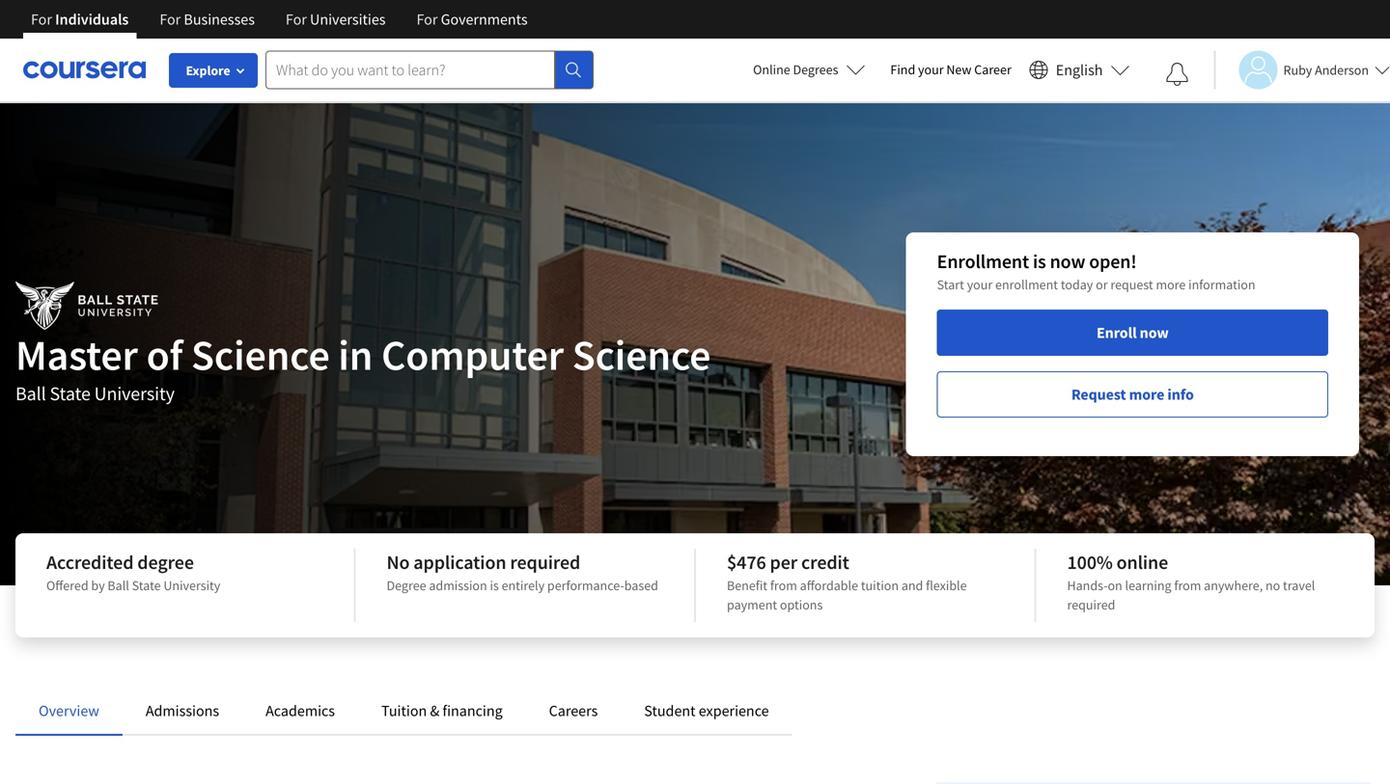 Task type: locate. For each thing, give the bounding box(es) containing it.
1 horizontal spatial now
[[1140, 323, 1169, 343]]

more
[[1156, 276, 1186, 293], [1129, 385, 1165, 404]]

your right find
[[918, 61, 944, 78]]

information
[[1188, 276, 1255, 293]]

1 vertical spatial state
[[132, 577, 161, 595]]

more inside request more info button
[[1129, 385, 1165, 404]]

offered
[[46, 577, 88, 595]]

info
[[1168, 385, 1194, 404]]

from inside the $476 per credit benefit from affordable tuition and flexible payment options
[[770, 577, 797, 595]]

enroll now
[[1097, 323, 1169, 343]]

0 vertical spatial now
[[1050, 250, 1085, 274]]

0 vertical spatial state
[[50, 382, 91, 406]]

0 horizontal spatial science
[[191, 328, 330, 382]]

required down hands-
[[1067, 597, 1115, 614]]

0 vertical spatial is
[[1033, 250, 1046, 274]]

degrees
[[793, 61, 838, 78]]

is up enrollment
[[1033, 250, 1046, 274]]

for up what do you want to learn? text field
[[417, 10, 438, 29]]

3 for from the left
[[286, 10, 307, 29]]

1 for from the left
[[31, 10, 52, 29]]

request more info
[[1071, 385, 1194, 404]]

ball inside accredited degree offered by ball state university
[[108, 577, 129, 595]]

0 vertical spatial required
[[510, 551, 580, 575]]

your
[[918, 61, 944, 78], [967, 276, 993, 293]]

required inside 100% online hands-on learning from anywhere, no travel required
[[1067, 597, 1115, 614]]

online
[[753, 61, 790, 78]]

more left info
[[1129, 385, 1165, 404]]

0 horizontal spatial required
[[510, 551, 580, 575]]

100% online hands-on learning from anywhere, no travel required
[[1067, 551, 1315, 614]]

now up today
[[1050, 250, 1085, 274]]

overview
[[39, 702, 99, 721]]

0 horizontal spatial ball
[[15, 382, 46, 406]]

1 vertical spatial required
[[1067, 597, 1115, 614]]

admissions link
[[146, 702, 219, 721]]

for left universities
[[286, 10, 307, 29]]

0 vertical spatial university
[[94, 382, 175, 406]]

science
[[191, 328, 330, 382], [572, 328, 711, 382]]

1 horizontal spatial science
[[572, 328, 711, 382]]

online degrees button
[[738, 48, 881, 91]]

governments
[[441, 10, 528, 29]]

find your new career
[[890, 61, 1011, 78]]

$476 per credit benefit from affordable tuition and flexible payment options
[[727, 551, 967, 614]]

0 horizontal spatial state
[[50, 382, 91, 406]]

your inside 'enrollment is now open! start your enrollment today or request more information'
[[967, 276, 993, 293]]

your down enrollment
[[967, 276, 993, 293]]

is left entirely
[[490, 577, 499, 595]]

enrollment is now open! start your enrollment today or request more information
[[937, 250, 1255, 293]]

more inside 'enrollment is now open! start your enrollment today or request more information'
[[1156, 276, 1186, 293]]

0 vertical spatial more
[[1156, 276, 1186, 293]]

1 vertical spatial more
[[1129, 385, 1165, 404]]

for individuals
[[31, 10, 129, 29]]

no application required degree admission is entirely performance-based
[[387, 551, 658, 595]]

university
[[94, 382, 175, 406], [164, 577, 220, 595]]

find your new career link
[[881, 58, 1021, 82]]

hands-
[[1067, 577, 1108, 595]]

2 for from the left
[[160, 10, 181, 29]]

from down per
[[770, 577, 797, 595]]

1 vertical spatial is
[[490, 577, 499, 595]]

now inside "button"
[[1140, 323, 1169, 343]]

for for governments
[[417, 10, 438, 29]]

1 horizontal spatial your
[[967, 276, 993, 293]]

0 vertical spatial ball
[[15, 382, 46, 406]]

now
[[1050, 250, 1085, 274], [1140, 323, 1169, 343]]

state down 'degree'
[[132, 577, 161, 595]]

for governments
[[417, 10, 528, 29]]

credit
[[801, 551, 849, 575]]

experience
[[699, 702, 769, 721]]

businesses
[[184, 10, 255, 29]]

1 vertical spatial university
[[164, 577, 220, 595]]

1 from from the left
[[770, 577, 797, 595]]

application
[[413, 551, 506, 575]]

What do you want to learn? text field
[[265, 51, 555, 89]]

accredited degree offered by ball state university
[[46, 551, 220, 595]]

0 horizontal spatial your
[[918, 61, 944, 78]]

based
[[624, 577, 658, 595]]

1 horizontal spatial required
[[1067, 597, 1115, 614]]

state inside master of science in computer science ball state university
[[50, 382, 91, 406]]

benefit
[[727, 577, 767, 595]]

english
[[1056, 60, 1103, 80]]

1 horizontal spatial is
[[1033, 250, 1046, 274]]

for
[[31, 10, 52, 29], [160, 10, 181, 29], [286, 10, 307, 29], [417, 10, 438, 29]]

now right enroll
[[1140, 323, 1169, 343]]

ball
[[15, 382, 46, 406], [108, 577, 129, 595]]

1 horizontal spatial ball
[[108, 577, 129, 595]]

from
[[770, 577, 797, 595], [1174, 577, 1201, 595]]

tuition
[[861, 577, 899, 595]]

explore
[[186, 62, 230, 79]]

tuition & financing
[[381, 702, 503, 721]]

is
[[1033, 250, 1046, 274], [490, 577, 499, 595]]

banner navigation
[[15, 0, 543, 39]]

master
[[15, 328, 138, 382]]

degree
[[137, 551, 194, 575]]

0 horizontal spatial from
[[770, 577, 797, 595]]

0 horizontal spatial is
[[490, 577, 499, 595]]

start
[[937, 276, 964, 293]]

payment
[[727, 597, 777, 614]]

request
[[1071, 385, 1126, 404]]

1 horizontal spatial from
[[1174, 577, 1201, 595]]

1 vertical spatial now
[[1140, 323, 1169, 343]]

is inside no application required degree admission is entirely performance-based
[[490, 577, 499, 595]]

entirely
[[502, 577, 545, 595]]

from right learning at the bottom
[[1174, 577, 1201, 595]]

admission
[[429, 577, 487, 595]]

None search field
[[265, 51, 594, 89]]

required up entirely
[[510, 551, 580, 575]]

for for universities
[[286, 10, 307, 29]]

1 vertical spatial ball
[[108, 577, 129, 595]]

1 vertical spatial your
[[967, 276, 993, 293]]

master of science in computer science ball state university
[[15, 328, 711, 406]]

required inside no application required degree admission is entirely performance-based
[[510, 551, 580, 575]]

more right request
[[1156, 276, 1186, 293]]

no
[[1266, 577, 1280, 595]]

tuition & financing link
[[381, 702, 503, 721]]

for left businesses on the top left
[[160, 10, 181, 29]]

2 from from the left
[[1174, 577, 1201, 595]]

request more info button
[[937, 372, 1328, 418]]

for left individuals on the left
[[31, 10, 52, 29]]

state
[[50, 382, 91, 406], [132, 577, 161, 595]]

state down ball state university logo on the top
[[50, 382, 91, 406]]

0 horizontal spatial now
[[1050, 250, 1085, 274]]

4 for from the left
[[417, 10, 438, 29]]

options
[[780, 597, 823, 614]]

for for individuals
[[31, 10, 52, 29]]

required
[[510, 551, 580, 575], [1067, 597, 1115, 614]]

request
[[1110, 276, 1153, 293]]

1 horizontal spatial state
[[132, 577, 161, 595]]



Task type: describe. For each thing, give the bounding box(es) containing it.
for universities
[[286, 10, 386, 29]]

travel
[[1283, 577, 1315, 595]]

enroll now button
[[937, 310, 1328, 356]]

of
[[146, 328, 183, 382]]

overview link
[[39, 702, 99, 721]]

career
[[974, 61, 1011, 78]]

online
[[1116, 551, 1168, 575]]

enrollment
[[995, 276, 1058, 293]]

universities
[[310, 10, 386, 29]]

university inside master of science in computer science ball state university
[[94, 382, 175, 406]]

$476
[[727, 551, 766, 575]]

&
[[430, 702, 439, 721]]

now inside 'enrollment is now open! start your enrollment today or request more information'
[[1050, 250, 1085, 274]]

admissions
[[146, 702, 219, 721]]

accredited
[[46, 551, 134, 575]]

and
[[901, 577, 923, 595]]

student experience
[[644, 702, 769, 721]]

tuition
[[381, 702, 427, 721]]

academics link
[[266, 702, 335, 721]]

performance-
[[547, 577, 624, 595]]

no
[[387, 551, 410, 575]]

from inside 100% online hands-on learning from anywhere, no travel required
[[1174, 577, 1201, 595]]

student
[[644, 702, 696, 721]]

enroll
[[1097, 323, 1137, 343]]

enrollment
[[937, 250, 1029, 274]]

university inside accredited degree offered by ball state university
[[164, 577, 220, 595]]

ball inside master of science in computer science ball state university
[[15, 382, 46, 406]]

degree
[[387, 577, 426, 595]]

1 science from the left
[[191, 328, 330, 382]]

student experience link
[[644, 702, 769, 721]]

today
[[1061, 276, 1093, 293]]

financing
[[443, 702, 503, 721]]

ruby
[[1283, 61, 1312, 79]]

0 vertical spatial your
[[918, 61, 944, 78]]

for for businesses
[[160, 10, 181, 29]]

new
[[946, 61, 972, 78]]

individuals
[[55, 10, 129, 29]]

100%
[[1067, 551, 1113, 575]]

ruby anderson button
[[1214, 51, 1390, 89]]

online degrees
[[753, 61, 838, 78]]

anderson
[[1315, 61, 1369, 79]]

flexible
[[926, 577, 967, 595]]

per
[[770, 551, 797, 575]]

computer
[[381, 328, 564, 382]]

by
[[91, 577, 105, 595]]

ruby anderson
[[1283, 61, 1369, 79]]

learning
[[1125, 577, 1171, 595]]

2 science from the left
[[572, 328, 711, 382]]

or
[[1096, 276, 1108, 293]]

anywhere,
[[1204, 577, 1263, 595]]

in
[[338, 328, 373, 382]]

is inside 'enrollment is now open! start your enrollment today or request more information'
[[1033, 250, 1046, 274]]

show notifications image
[[1166, 63, 1189, 86]]

coursera image
[[23, 54, 146, 85]]

english button
[[1021, 39, 1138, 101]]

explore button
[[169, 53, 258, 88]]

state inside accredited degree offered by ball state university
[[132, 577, 161, 595]]

for businesses
[[160, 10, 255, 29]]

careers
[[549, 702, 598, 721]]

find
[[890, 61, 915, 78]]

on
[[1108, 577, 1122, 595]]

ball state university logo image
[[15, 282, 158, 330]]

careers link
[[549, 702, 598, 721]]

affordable
[[800, 577, 858, 595]]

open!
[[1089, 250, 1137, 274]]

academics
[[266, 702, 335, 721]]



Task type: vqa. For each thing, say whether or not it's contained in the screenshot.


